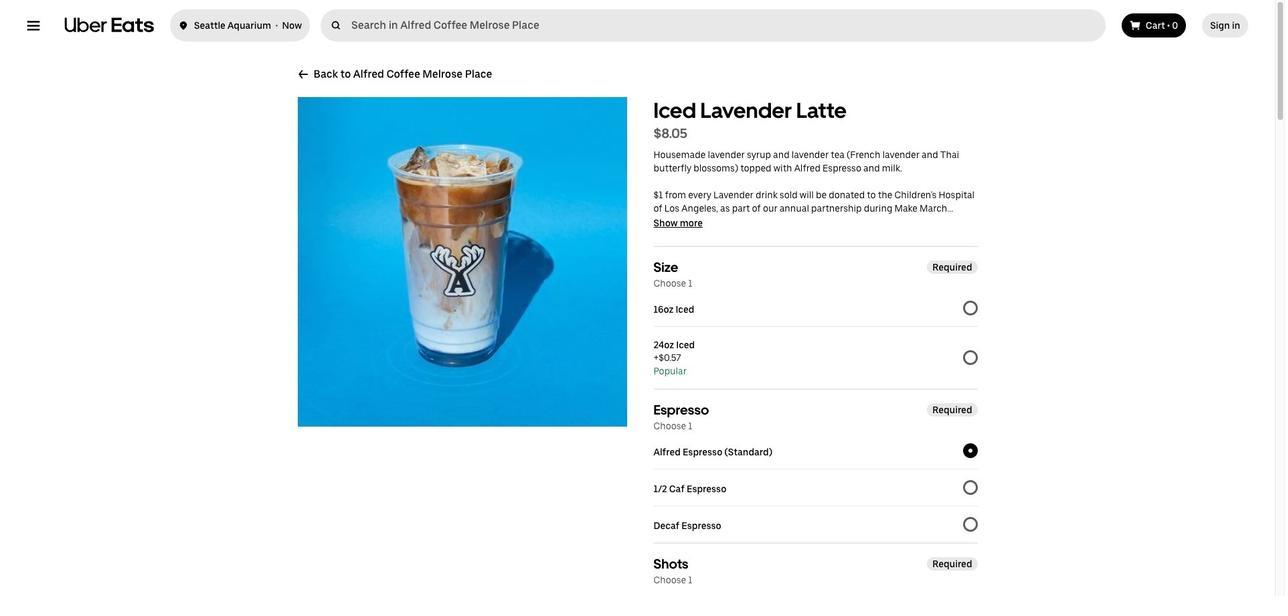 Task type: locate. For each thing, give the bounding box(es) containing it.
deliver to image
[[178, 17, 189, 33]]

Search in Alfred Coffee Melrose Place text field
[[352, 18, 1101, 32]]



Task type: describe. For each thing, give the bounding box(es) containing it.
main navigation menu image
[[27, 19, 40, 32]]

go back image
[[298, 69, 308, 80]]

uber eats home image
[[64, 17, 154, 33]]



Task type: vqa. For each thing, say whether or not it's contained in the screenshot.
Uber Eats Home image
yes



